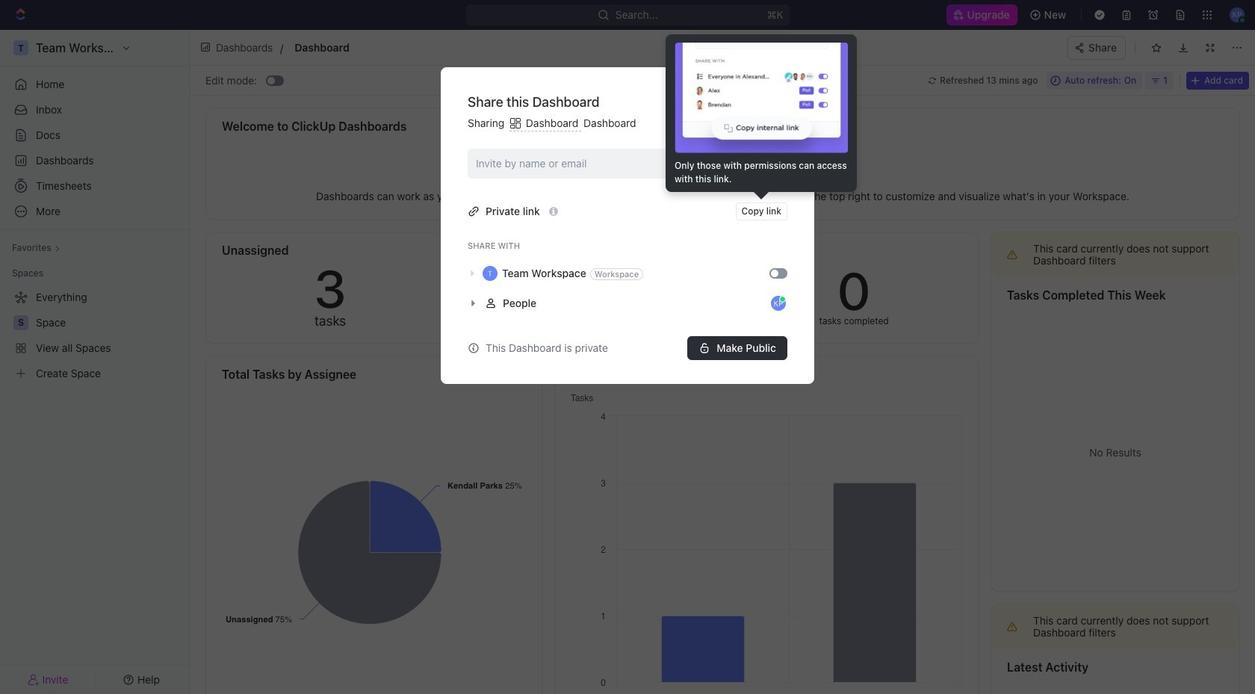 Task type: describe. For each thing, give the bounding box(es) containing it.
Invite by name or email text field
[[476, 152, 733, 175]]



Task type: locate. For each thing, give the bounding box(es) containing it.
tree
[[6, 286, 184, 386]]

invite user image
[[27, 673, 39, 687]]

None text field
[[295, 38, 620, 57]]

sidebar navigation
[[0, 30, 191, 694]]

tree inside sidebar navigation
[[6, 286, 184, 386]]



Task type: vqa. For each thing, say whether or not it's contained in the screenshot.
Sidebar navigation
yes



